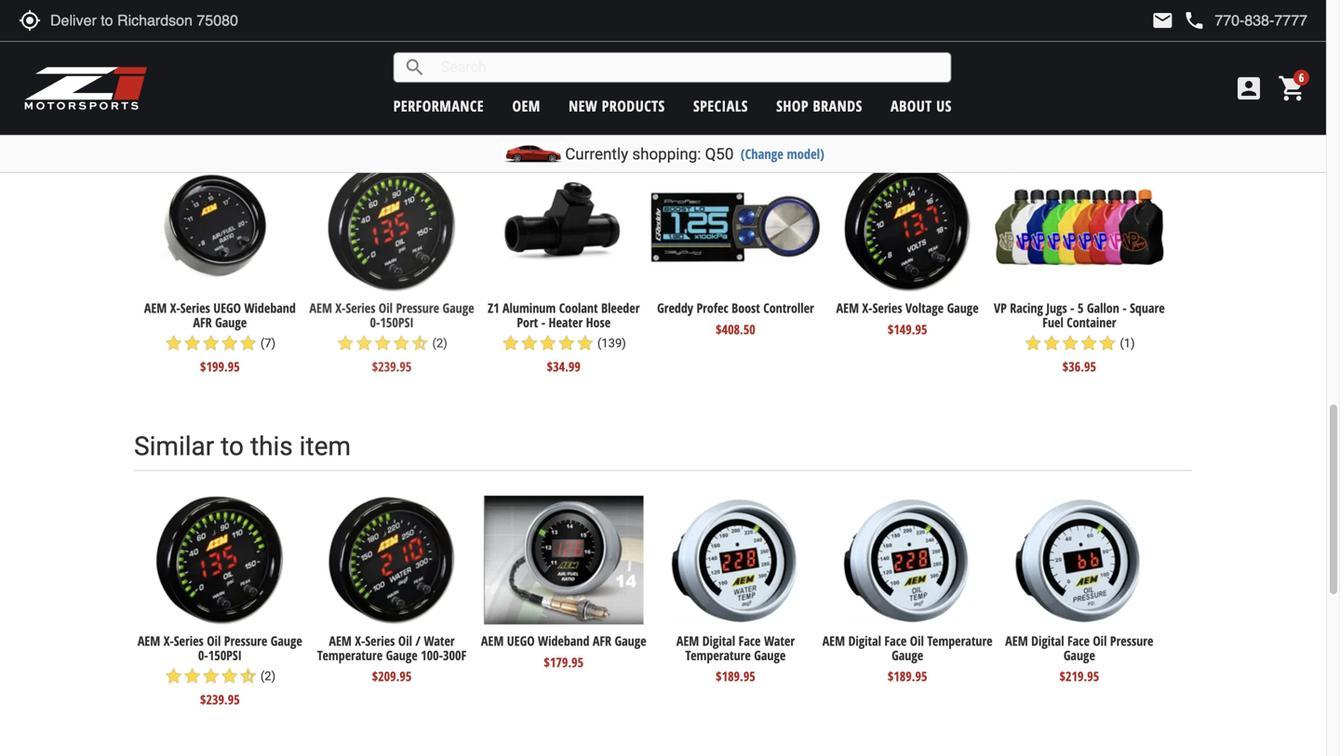 Task type: vqa. For each thing, say whether or not it's contained in the screenshot.
the topmost Nissan
no



Task type: locate. For each thing, give the bounding box(es) containing it.
0 horizontal spatial digital
[[703, 632, 736, 650]]

$239.95
[[372, 358, 412, 376], [200, 691, 240, 709]]

pressure inside aem digital face oil pressure gauge $219.95
[[1110, 632, 1154, 650]]

2 face from the left
[[885, 632, 907, 650]]

1 horizontal spatial wideband
[[538, 632, 590, 650]]

0 horizontal spatial face
[[739, 632, 761, 650]]

x- inside aem x-series voltage gauge $149.95
[[862, 299, 873, 317]]

water inside aem digital face water temperature gauge $189.95
[[764, 632, 795, 650]]

digital inside aem digital face water temperature gauge $189.95
[[703, 632, 736, 650]]

1 horizontal spatial 0-
[[370, 314, 380, 331]]

currently shopping: q50 (change model)
[[565, 145, 825, 163]]

aem digital face oil pressure gauge $219.95
[[1006, 632, 1154, 686]]

aem inside aem x-series voltage gauge $149.95
[[837, 299, 859, 317]]

1 vertical spatial (2)
[[260, 670, 276, 684]]

oil for aem digital face oil pressure gauge
[[1093, 632, 1107, 650]]

similar to this item
[[134, 431, 351, 462]]

$189.95
[[716, 668, 756, 686], [888, 668, 928, 686]]

$199.95 inside star star $199.95
[[258, 27, 297, 44]]

1 horizontal spatial item
[[459, 98, 511, 129]]

wideband
[[244, 299, 296, 317], [538, 632, 590, 650]]

heater
[[549, 314, 583, 331]]

0 horizontal spatial $199.95
[[200, 358, 240, 376]]

$199.95 up to
[[200, 358, 240, 376]]

this right to
[[250, 431, 293, 462]]

$189.95 for oil
[[888, 668, 928, 686]]

item
[[459, 98, 511, 129], [299, 431, 351, 462]]

0 horizontal spatial 150psi
[[208, 647, 242, 664]]

oil inside aem x-series oil / water temperature gauge 100-300f $209.95
[[398, 632, 412, 650]]

0 horizontal spatial $239.95
[[200, 691, 240, 709]]

my_location
[[19, 9, 41, 32]]

(2)
[[432, 337, 448, 351], [260, 670, 276, 684]]

2 horizontal spatial face
[[1068, 632, 1090, 650]]

performance link
[[394, 96, 484, 116]]

1 horizontal spatial aem x-series oil pressure gauge 0-150psi star star star star star_half (2) $239.95
[[310, 299, 474, 376]]

star
[[220, 3, 238, 21], [238, 3, 257, 21], [164, 334, 183, 353], [183, 334, 202, 353], [202, 334, 220, 353], [220, 334, 239, 353], [239, 334, 257, 353], [336, 334, 355, 353], [355, 334, 374, 353], [374, 334, 392, 353], [392, 334, 411, 353], [501, 334, 520, 353], [520, 334, 539, 353], [539, 334, 557, 353], [557, 334, 576, 353], [576, 334, 595, 353], [1024, 334, 1043, 353], [1043, 334, 1061, 353], [1061, 334, 1080, 353], [1080, 334, 1099, 353], [1099, 334, 1117, 353], [164, 668, 183, 686], [183, 668, 202, 686], [202, 668, 220, 686], [220, 668, 239, 686]]

$199.95 up who
[[258, 27, 297, 44]]

gauge inside aem uego wideband afr gauge $179.95
[[615, 632, 647, 650]]

1 vertical spatial star_half
[[239, 668, 257, 686]]

$149.95
[[888, 321, 928, 338]]

products
[[602, 96, 665, 116]]

shopping_cart link
[[1273, 74, 1308, 103]]

1 horizontal spatial $189.95
[[888, 668, 928, 686]]

afr inside aem uego wideband afr gauge $179.95
[[593, 632, 612, 650]]

aem x-series oil pressure gauge 0-150psi star star star star star_half (2) $239.95
[[310, 299, 474, 376], [138, 632, 302, 709]]

0 vertical spatial uego
[[213, 299, 241, 317]]

series inside aem x-series uego wideband afr gauge star star star star star (7) $199.95
[[180, 299, 210, 317]]

this
[[410, 98, 453, 129], [250, 431, 293, 462]]

model)
[[787, 145, 825, 163]]

greddy profec boost controller $408.50
[[657, 299, 814, 338]]

- left '5'
[[1071, 299, 1075, 317]]

0 horizontal spatial water
[[424, 632, 455, 650]]

0 horizontal spatial (2)
[[260, 670, 276, 684]]

$219.95
[[1060, 668, 1100, 686]]

$179.95
[[544, 654, 584, 671]]

1 horizontal spatial $239.95
[[372, 358, 412, 376]]

0 horizontal spatial -
[[541, 314, 546, 331]]

x- inside aem x-series uego wideband afr gauge star star star star star (7) $199.95
[[170, 299, 180, 317]]

$408.50
[[716, 321, 756, 338]]

1 horizontal spatial $199.95
[[258, 27, 297, 44]]

150psi
[[380, 314, 414, 331], [208, 647, 242, 664]]

customers
[[134, 98, 261, 129]]

$199.95 up oem link
[[533, 27, 573, 44]]

search
[[404, 56, 426, 79]]

(139)
[[598, 337, 626, 351]]

similar
[[134, 431, 214, 462]]

1 vertical spatial wideband
[[538, 632, 590, 650]]

0 vertical spatial (2)
[[432, 337, 448, 351]]

aem uego wideband afr gauge $179.95
[[481, 632, 647, 671]]

1 water from the left
[[424, 632, 455, 650]]

about us
[[891, 96, 952, 116]]

digital inside aem digital face oil pressure gauge $219.95
[[1032, 632, 1064, 650]]

oil inside aem digital face oil pressure gauge $219.95
[[1093, 632, 1107, 650]]

item left oem link
[[459, 98, 511, 129]]

2 $189.95 from the left
[[888, 668, 928, 686]]

1 digital from the left
[[703, 632, 736, 650]]

aem inside aem x-series oil / water temperature gauge 100-300f $209.95
[[329, 632, 352, 650]]

0 vertical spatial $239.95
[[372, 358, 412, 376]]

2 horizontal spatial pressure
[[1110, 632, 1154, 650]]

1 horizontal spatial face
[[885, 632, 907, 650]]

1 vertical spatial this
[[250, 431, 293, 462]]

temperature inside aem digital face oil temperature gauge $189.95
[[927, 632, 993, 650]]

gallon
[[1087, 299, 1120, 317]]

3 face from the left
[[1068, 632, 1090, 650]]

temperature for aem digital face water temperature gauge
[[686, 647, 751, 664]]

0 horizontal spatial temperature
[[317, 647, 383, 664]]

-
[[1071, 299, 1075, 317], [1123, 299, 1127, 317], [541, 314, 546, 331]]

aem for aem digital face oil pressure gauge
[[1006, 632, 1028, 650]]

2 water from the left
[[764, 632, 795, 650]]

x-
[[170, 299, 180, 317], [335, 299, 346, 317], [862, 299, 873, 317], [164, 632, 174, 650], [355, 632, 365, 650]]

1 $189.95 from the left
[[716, 668, 756, 686]]

water
[[424, 632, 455, 650], [764, 632, 795, 650]]

0 vertical spatial 0-
[[370, 314, 380, 331]]

gauge inside aem digital face oil pressure gauge $219.95
[[1064, 647, 1096, 664]]

- right 'port'
[[541, 314, 546, 331]]

0 vertical spatial item
[[459, 98, 511, 129]]

0 vertical spatial this
[[410, 98, 453, 129]]

face inside aem digital face oil pressure gauge $219.95
[[1068, 632, 1090, 650]]

1 horizontal spatial temperature
[[686, 647, 751, 664]]

2 horizontal spatial -
[[1123, 299, 1127, 317]]

0 vertical spatial wideband
[[244, 299, 296, 317]]

series inside aem x-series oil / water temperature gauge 100-300f $209.95
[[365, 632, 395, 650]]

0 vertical spatial star_half
[[411, 334, 429, 353]]

digital
[[703, 632, 736, 650], [849, 632, 882, 650], [1032, 632, 1064, 650]]

- inside z1 aluminum coolant bleeder port - heater hose star star star star star (139) $34.99
[[541, 314, 546, 331]]

1 vertical spatial afr
[[593, 632, 612, 650]]

racing
[[1010, 299, 1043, 317]]

jugs
[[1047, 299, 1067, 317]]

...
[[701, 98, 721, 129]]

oil inside aem digital face oil temperature gauge $189.95
[[910, 632, 924, 650]]

bought
[[323, 98, 404, 129]]

0 horizontal spatial $189.95
[[716, 668, 756, 686]]

2 horizontal spatial digital
[[1032, 632, 1064, 650]]

specials
[[693, 96, 748, 116]]

vp racing jugs - 5 gallon - square fuel container star star star star star (1) $36.95
[[994, 299, 1165, 376]]

container
[[1067, 314, 1117, 331]]

1 horizontal spatial water
[[764, 632, 795, 650]]

z1 motorsports logo image
[[23, 65, 148, 112]]

0 horizontal spatial afr
[[193, 314, 212, 331]]

aem inside aem digital face oil temperature gauge $189.95
[[823, 632, 845, 650]]

pressure
[[396, 299, 439, 317], [224, 632, 267, 650], [1110, 632, 1154, 650]]

item right to
[[299, 431, 351, 462]]

0 horizontal spatial item
[[299, 431, 351, 462]]

0 horizontal spatial pressure
[[224, 632, 267, 650]]

1 vertical spatial uego
[[507, 632, 535, 650]]

2 horizontal spatial temperature
[[927, 632, 993, 650]]

$189.95 inside aem digital face oil temperature gauge $189.95
[[888, 668, 928, 686]]

$189.95 inside aem digital face water temperature gauge $189.95
[[716, 668, 756, 686]]

about us link
[[891, 96, 952, 116]]

series
[[180, 299, 210, 317], [346, 299, 376, 317], [873, 299, 903, 317], [174, 632, 204, 650], [365, 632, 395, 650]]

1 horizontal spatial digital
[[849, 632, 882, 650]]

$199.95 inside aem x-series uego wideband afr gauge star star star star star (7) $199.95
[[200, 358, 240, 376]]

oem
[[512, 96, 541, 116]]

aem x-series voltage gauge $149.95
[[837, 299, 979, 338]]

aem inside aem digital face water temperature gauge $189.95
[[677, 632, 699, 650]]

wideband inside aem uego wideband afr gauge $179.95
[[538, 632, 590, 650]]

aem inside aem uego wideband afr gauge $179.95
[[481, 632, 504, 650]]

temperature inside aem digital face water temperature gauge $189.95
[[686, 647, 751, 664]]

face inside aem digital face oil temperature gauge $189.95
[[885, 632, 907, 650]]

also
[[517, 98, 566, 129]]

bleeder
[[601, 299, 640, 317]]

q50
[[705, 145, 734, 163]]

1 horizontal spatial afr
[[593, 632, 612, 650]]

1 vertical spatial 150psi
[[208, 647, 242, 664]]

0 horizontal spatial wideband
[[244, 299, 296, 317]]

oil
[[379, 299, 393, 317], [207, 632, 221, 650], [398, 632, 412, 650], [910, 632, 924, 650], [1093, 632, 1107, 650]]

0 horizontal spatial uego
[[213, 299, 241, 317]]

aem inside aem digital face oil pressure gauge $219.95
[[1006, 632, 1028, 650]]

aem
[[144, 299, 167, 317], [310, 299, 332, 317], [837, 299, 859, 317], [138, 632, 160, 650], [329, 632, 352, 650], [481, 632, 504, 650], [677, 632, 699, 650], [823, 632, 845, 650], [1006, 632, 1028, 650]]

face inside aem digital face water temperature gauge $189.95
[[739, 632, 761, 650]]

wideband up "(7)"
[[244, 299, 296, 317]]

$199.95
[[258, 27, 297, 44], [533, 27, 573, 44], [200, 358, 240, 376]]

digital for aem digital face water temperature gauge $189.95
[[703, 632, 736, 650]]

1 vertical spatial 0-
[[198, 647, 208, 664]]

new products
[[569, 96, 665, 116]]

2 digital from the left
[[849, 632, 882, 650]]

temperature
[[927, 632, 993, 650], [317, 647, 383, 664], [686, 647, 751, 664]]

face
[[739, 632, 761, 650], [885, 632, 907, 650], [1068, 632, 1090, 650]]

aem digital face oil temperature gauge $189.95
[[823, 632, 993, 686]]

1 vertical spatial aem x-series oil pressure gauge 0-150psi star star star star star_half (2) $239.95
[[138, 632, 302, 709]]

face for aem digital face water temperature gauge $189.95
[[739, 632, 761, 650]]

0-
[[370, 314, 380, 331], [198, 647, 208, 664]]

1 horizontal spatial 150psi
[[380, 314, 414, 331]]

digital for aem digital face oil temperature gauge $189.95
[[849, 632, 882, 650]]

star_half
[[411, 334, 429, 353], [239, 668, 257, 686]]

gauge inside aem digital face water temperature gauge $189.95
[[754, 647, 786, 664]]

1 horizontal spatial uego
[[507, 632, 535, 650]]

0 horizontal spatial aem x-series oil pressure gauge 0-150psi star star star star star_half (2) $239.95
[[138, 632, 302, 709]]

100-
[[421, 647, 443, 664]]

1 face from the left
[[739, 632, 761, 650]]

aem for aem uego wideband afr gauge
[[481, 632, 504, 650]]

digital inside aem digital face oil temperature gauge $189.95
[[849, 632, 882, 650]]

1 vertical spatial $239.95
[[200, 691, 240, 709]]

shop brands link
[[777, 96, 863, 116]]

0 vertical spatial afr
[[193, 314, 212, 331]]

1 horizontal spatial pressure
[[396, 299, 439, 317]]

wideband up $179.95 on the bottom left of page
[[538, 632, 590, 650]]

coolant
[[559, 299, 598, 317]]

3 digital from the left
[[1032, 632, 1064, 650]]

this down search on the left top of the page
[[410, 98, 453, 129]]

1 vertical spatial item
[[299, 431, 351, 462]]

- right gallon on the right
[[1123, 299, 1127, 317]]



Task type: describe. For each thing, give the bounding box(es) containing it.
aem inside aem x-series uego wideband afr gauge star star star star star (7) $199.95
[[144, 299, 167, 317]]

shopping:
[[632, 145, 701, 163]]

oem link
[[512, 96, 541, 116]]

profec
[[697, 299, 729, 317]]

gauge inside aem digital face oil temperature gauge $189.95
[[892, 647, 924, 664]]

face for aem digital face oil temperature gauge $189.95
[[885, 632, 907, 650]]

digital for aem digital face oil pressure gauge $219.95
[[1032, 632, 1064, 650]]

controller
[[764, 299, 814, 317]]

specials link
[[693, 96, 748, 116]]

mail link
[[1152, 9, 1174, 32]]

temperature for aem digital face oil temperature gauge
[[927, 632, 993, 650]]

square
[[1130, 299, 1165, 317]]

us
[[937, 96, 952, 116]]

uego inside aem uego wideband afr gauge $179.95
[[507, 632, 535, 650]]

oil for aem x-series oil / water temperature gauge 100-300f
[[398, 632, 412, 650]]

who
[[267, 98, 316, 129]]

0 vertical spatial 150psi
[[380, 314, 414, 331]]

$36.95
[[1063, 358, 1097, 376]]

Search search field
[[426, 53, 951, 82]]

face for aem digital face oil pressure gauge $219.95
[[1068, 632, 1090, 650]]

water inside aem x-series oil / water temperature gauge 100-300f $209.95
[[424, 632, 455, 650]]

star star $199.95
[[220, 3, 297, 44]]

aem for aem x-series voltage gauge
[[837, 299, 859, 317]]

afr inside aem x-series uego wideband afr gauge star star star star star (7) $199.95
[[193, 314, 212, 331]]

mail phone
[[1152, 9, 1206, 32]]

shop brands
[[777, 96, 863, 116]]

aem x-series uego wideband afr gauge star star star star star (7) $199.95
[[144, 299, 296, 376]]

performance
[[394, 96, 484, 116]]

new
[[569, 96, 598, 116]]

temperature inside aem x-series oil / water temperature gauge 100-300f $209.95
[[317, 647, 383, 664]]

$209.95
[[372, 668, 412, 686]]

aem x-series oil / water temperature gauge 100-300f $209.95
[[317, 632, 467, 686]]

about
[[891, 96, 932, 116]]

uego inside aem x-series uego wideband afr gauge star star star star star (7) $199.95
[[213, 299, 241, 317]]

boost
[[732, 299, 760, 317]]

(1)
[[1120, 337, 1135, 351]]

customers who bought this item also purchased ...
[[134, 98, 721, 129]]

currently
[[565, 145, 628, 163]]

gauge inside aem x-series oil / water temperature gauge 100-300f $209.95
[[386, 647, 418, 664]]

gauge inside aem x-series voltage gauge $149.95
[[947, 299, 979, 317]]

fuel
[[1043, 314, 1064, 331]]

z1 aluminum coolant bleeder port - heater hose star star star star star (139) $34.99
[[488, 299, 640, 376]]

aluminum
[[503, 299, 556, 317]]

1 horizontal spatial star_half
[[411, 334, 429, 353]]

account_box link
[[1230, 74, 1269, 103]]

mail
[[1152, 9, 1174, 32]]

2 horizontal spatial $199.95
[[533, 27, 573, 44]]

z1
[[488, 299, 499, 317]]

0 horizontal spatial this
[[250, 431, 293, 462]]

gauge inside aem x-series uego wideband afr gauge star star star star star (7) $199.95
[[215, 314, 247, 331]]

to
[[221, 431, 244, 462]]

phone link
[[1183, 9, 1308, 32]]

0 horizontal spatial 0-
[[198, 647, 208, 664]]

$189.95 for water
[[716, 668, 756, 686]]

$34.99
[[547, 358, 581, 376]]

/
[[416, 632, 421, 650]]

new products link
[[569, 96, 665, 116]]

voltage
[[906, 299, 944, 317]]

(7)
[[260, 337, 276, 351]]

aem digital face water temperature gauge $189.95
[[677, 632, 795, 686]]

brands
[[813, 96, 863, 116]]

wideband inside aem x-series uego wideband afr gauge star star star star star (7) $199.95
[[244, 299, 296, 317]]

aem for aem digital face oil temperature gauge
[[823, 632, 845, 650]]

0 vertical spatial aem x-series oil pressure gauge 0-150psi star star star star star_half (2) $239.95
[[310, 299, 474, 376]]

shop
[[777, 96, 809, 116]]

vp
[[994, 299, 1007, 317]]

greddy
[[657, 299, 694, 317]]

phone
[[1183, 9, 1206, 32]]

1 horizontal spatial -
[[1071, 299, 1075, 317]]

purchased
[[573, 98, 694, 129]]

account_box
[[1234, 74, 1264, 103]]

1 horizontal spatial this
[[410, 98, 453, 129]]

hose
[[586, 314, 611, 331]]

1 horizontal spatial (2)
[[432, 337, 448, 351]]

x- inside aem x-series oil / water temperature gauge 100-300f $209.95
[[355, 632, 365, 650]]

shopping_cart
[[1278, 74, 1308, 103]]

aem for aem digital face water temperature gauge
[[677, 632, 699, 650]]

0 horizontal spatial star_half
[[239, 668, 257, 686]]

port
[[517, 314, 538, 331]]

aem for aem x-series oil / water temperature gauge 100-300f
[[329, 632, 352, 650]]

series inside aem x-series voltage gauge $149.95
[[873, 299, 903, 317]]

oil for aem digital face oil temperature gauge
[[910, 632, 924, 650]]

300f
[[443, 647, 467, 664]]

(change model) link
[[741, 145, 825, 163]]

(change
[[741, 145, 784, 163]]

5
[[1078, 299, 1084, 317]]



